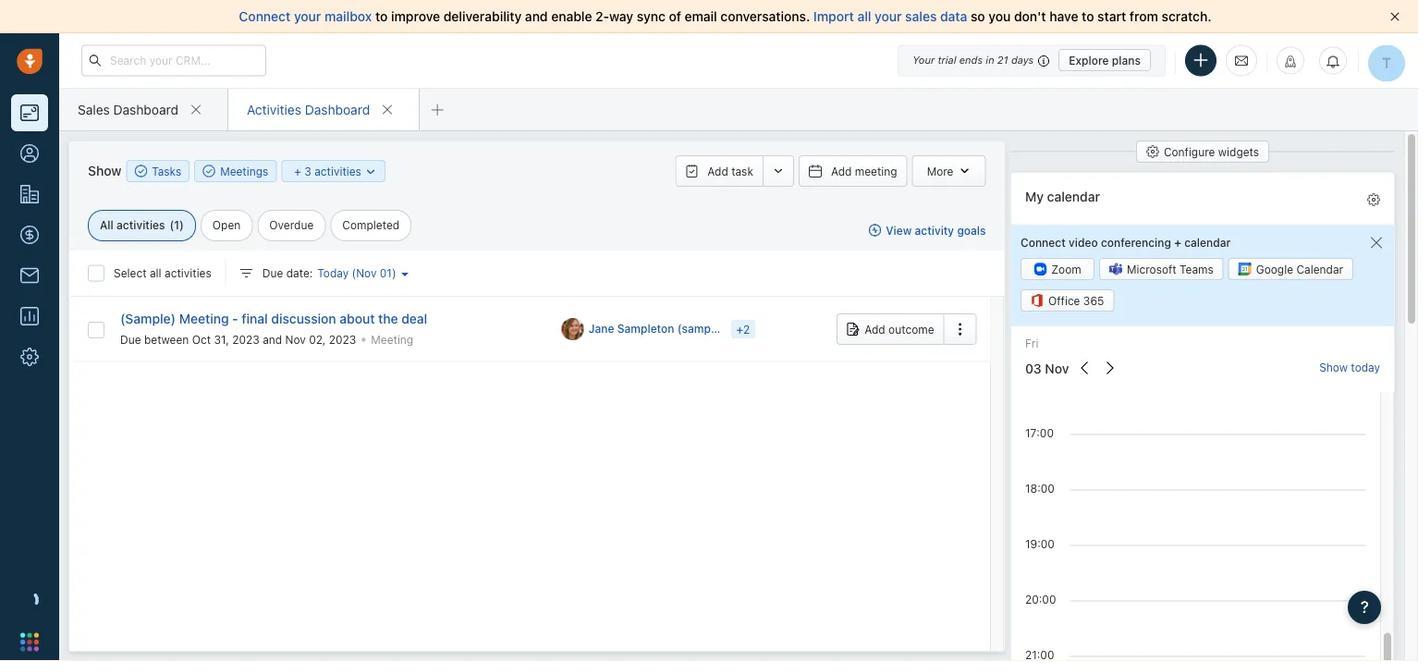 Task type: vqa. For each thing, say whether or not it's contained in the screenshot.
menu on the right of page containing Add Contact
no



Task type: describe. For each thing, give the bounding box(es) containing it.
) for all activities ( 1 )
[[179, 219, 184, 232]]

+ 3 activities
[[294, 165, 361, 178]]

1 vertical spatial +
[[1175, 236, 1182, 249]]

the
[[378, 311, 398, 326]]

connect your mailbox link
[[239, 9, 375, 24]]

Search your CRM... text field
[[81, 45, 266, 76]]

jane sampleton (sample) link
[[589, 321, 725, 337]]

02,
[[309, 333, 326, 346]]

close image
[[1391, 12, 1400, 21]]

+ 3 activities link
[[294, 163, 378, 179]]

date:
[[286, 267, 313, 280]]

deal
[[402, 311, 428, 326]]

start
[[1098, 9, 1127, 24]]

add for add task
[[708, 165, 729, 178]]

(sample)
[[120, 311, 176, 326]]

dashboard for sales dashboard
[[113, 102, 178, 117]]

zoom
[[1052, 263, 1082, 276]]

0 horizontal spatial calendar
[[1047, 189, 1101, 204]]

1 horizontal spatial meeting
[[371, 333, 414, 346]]

outcome
[[889, 323, 935, 335]]

1 your from the left
[[294, 9, 321, 24]]

sync
[[637, 9, 666, 24]]

microsoft
[[1127, 263, 1177, 276]]

video
[[1069, 236, 1098, 249]]

conversations.
[[721, 9, 810, 24]]

connect video conferencing + calendar
[[1021, 236, 1231, 249]]

data
[[941, 9, 968, 24]]

your
[[913, 54, 935, 66]]

explore
[[1069, 54, 1109, 67]]

add for add outcome
[[865, 323, 886, 335]]

03 nov
[[1026, 361, 1069, 377]]

due date:
[[262, 267, 313, 280]]

my
[[1026, 189, 1044, 204]]

completed
[[342, 219, 400, 232]]

+ 3 activities button
[[281, 160, 386, 182]]

trial
[[938, 54, 957, 66]]

deliverability
[[444, 9, 522, 24]]

configure
[[1164, 145, 1216, 158]]

connect your mailbox to improve deliverability and enable 2-way sync of email conversations. import all your sales data so you don't have to start from scratch.
[[239, 9, 1212, 24]]

improve
[[391, 9, 440, 24]]

plans
[[1112, 54, 1141, 67]]

office
[[1049, 294, 1081, 307]]

you
[[989, 9, 1011, 24]]

oct
[[192, 333, 211, 346]]

select
[[114, 267, 147, 280]]

calendar
[[1297, 263, 1344, 276]]

task
[[732, 165, 754, 178]]

activity
[[915, 224, 955, 237]]

office 365
[[1049, 294, 1105, 307]]

email image
[[1236, 53, 1249, 68]]

2 your from the left
[[875, 9, 902, 24]]

1 2023 from the left
[[232, 333, 260, 346]]

1 vertical spatial (
[[352, 267, 356, 280]]

import all your sales data link
[[814, 9, 971, 24]]

my calendar
[[1026, 189, 1101, 204]]

show today
[[1320, 361, 1381, 374]]

1 to from the left
[[375, 9, 388, 24]]

connect for connect your mailbox to improve deliverability and enable 2-way sync of email conversations. import all your sales data so you don't have to start from scratch.
[[239, 9, 291, 24]]

open
[[213, 219, 241, 232]]

) for today ( nov 01 )
[[392, 267, 396, 280]]

0 horizontal spatial (
[[170, 219, 174, 232]]

more
[[927, 165, 954, 178]]

due for due between oct 31, 2023 and nov 02, 2023
[[120, 333, 141, 346]]

show for show today
[[1320, 361, 1348, 374]]

between
[[144, 333, 189, 346]]

all
[[100, 219, 114, 232]]

dashboard for activities dashboard
[[305, 102, 370, 117]]

(sample) meeting - final discussion about the deal
[[120, 311, 428, 326]]

view activity goals
[[886, 224, 986, 237]]

google calendar button
[[1229, 258, 1354, 280]]

way
[[609, 9, 634, 24]]

31,
[[214, 333, 229, 346]]

scratch.
[[1162, 9, 1212, 24]]

your trial ends in 21 days
[[913, 54, 1034, 66]]

down image
[[365, 165, 378, 178]]

widgets
[[1219, 145, 1260, 158]]

fri
[[1026, 337, 1039, 350]]

explore plans link
[[1059, 49, 1151, 71]]

configure widgets
[[1164, 145, 1260, 158]]

sampleton
[[617, 322, 675, 335]]

all activities ( 1 )
[[100, 219, 184, 232]]

view activity goals link
[[869, 222, 986, 238]]

jane
[[589, 322, 614, 335]]

tasks
[[152, 165, 181, 178]]

freshworks switcher image
[[20, 633, 39, 651]]

activities for 3
[[315, 165, 361, 178]]

view
[[886, 224, 912, 237]]

sales
[[78, 102, 110, 117]]

2 2023 from the left
[[329, 333, 356, 346]]

don't
[[1015, 9, 1047, 24]]

21
[[998, 54, 1009, 66]]

meeting
[[855, 165, 898, 178]]

meetings
[[220, 165, 268, 178]]

add meeting
[[831, 165, 898, 178]]

connect for connect video conferencing + calendar
[[1021, 236, 1066, 249]]

select all activities
[[114, 267, 212, 280]]

teams
[[1180, 263, 1214, 276]]



Task type: locate. For each thing, give the bounding box(es) containing it.
connect left mailbox
[[239, 9, 291, 24]]

1 vertical spatial all
[[150, 267, 162, 280]]

0 vertical spatial connect
[[239, 9, 291, 24]]

0 vertical spatial (
[[170, 219, 174, 232]]

1 horizontal spatial 2023
[[329, 333, 356, 346]]

activities down 1
[[165, 267, 212, 280]]

2 to from the left
[[1082, 9, 1095, 24]]

(sample) meeting - final discussion about the deal link
[[120, 311, 428, 326]]

2 dashboard from the left
[[305, 102, 370, 117]]

today
[[1352, 361, 1381, 374]]

more button
[[912, 155, 986, 187], [912, 155, 986, 187]]

configure widgets button
[[1136, 141, 1270, 163]]

0 horizontal spatial your
[[294, 9, 321, 24]]

365
[[1084, 294, 1105, 307]]

0 horizontal spatial due
[[120, 333, 141, 346]]

) up the
[[392, 267, 396, 280]]

-
[[232, 311, 238, 326]]

0 horizontal spatial +
[[294, 165, 301, 178]]

to left start
[[1082, 9, 1095, 24]]

+ left 3
[[294, 165, 301, 178]]

dashboard
[[113, 102, 178, 117], [305, 102, 370, 117]]

show left today in the bottom right of the page
[[1320, 361, 1348, 374]]

1 horizontal spatial and
[[525, 9, 548, 24]]

connect up zoom button
[[1021, 236, 1066, 249]]

dashboard right sales
[[113, 102, 178, 117]]

(
[[170, 219, 174, 232], [352, 267, 356, 280]]

0 horizontal spatial )
[[179, 219, 184, 232]]

2023
[[232, 333, 260, 346], [329, 333, 356, 346]]

0 horizontal spatial 2023
[[232, 333, 260, 346]]

add inside button
[[865, 323, 886, 335]]

mailbox
[[325, 9, 372, 24]]

nov
[[356, 267, 377, 280], [285, 333, 306, 346], [1045, 361, 1069, 377]]

19:00
[[1026, 538, 1055, 551]]

your
[[294, 9, 321, 24], [875, 9, 902, 24]]

all
[[858, 9, 872, 24], [150, 267, 162, 280]]

1 horizontal spatial due
[[262, 267, 283, 280]]

activities for all
[[165, 267, 212, 280]]

0 horizontal spatial meeting
[[179, 311, 229, 326]]

microsoft teams
[[1127, 263, 1214, 276]]

0 vertical spatial calendar
[[1047, 189, 1101, 204]]

1
[[174, 219, 179, 232]]

1 vertical spatial connect
[[1021, 236, 1066, 249]]

overdue
[[269, 219, 314, 232]]

connect
[[239, 9, 291, 24], [1021, 236, 1066, 249]]

and
[[525, 9, 548, 24], [263, 333, 282, 346]]

2-
[[596, 9, 609, 24]]

0 vertical spatial show
[[88, 163, 121, 178]]

(sample)
[[678, 322, 725, 335]]

calendar
[[1047, 189, 1101, 204], [1185, 236, 1231, 249]]

all right import
[[858, 9, 872, 24]]

show up all
[[88, 163, 121, 178]]

3
[[304, 165, 311, 178]]

microsoft teams button
[[1100, 258, 1224, 280]]

1 vertical spatial activities
[[117, 219, 165, 232]]

( up select all activities
[[170, 219, 174, 232]]

) left open
[[179, 219, 184, 232]]

to right mailbox
[[375, 9, 388, 24]]

calendar up teams
[[1185, 236, 1231, 249]]

0 horizontal spatial show
[[88, 163, 121, 178]]

2 vertical spatial activities
[[165, 267, 212, 280]]

)
[[179, 219, 184, 232], [392, 267, 396, 280]]

today
[[318, 267, 349, 280]]

1 vertical spatial due
[[120, 333, 141, 346]]

01
[[380, 267, 392, 280]]

20:00
[[1026, 593, 1057, 606]]

0 vertical spatial )
[[179, 219, 184, 232]]

1 horizontal spatial add
[[831, 165, 852, 178]]

0 vertical spatial due
[[262, 267, 283, 280]]

0 vertical spatial meeting
[[179, 311, 229, 326]]

1 vertical spatial and
[[263, 333, 282, 346]]

1 horizontal spatial to
[[1082, 9, 1095, 24]]

add left outcome
[[865, 323, 886, 335]]

to
[[375, 9, 388, 24], [1082, 9, 1095, 24]]

( right today
[[352, 267, 356, 280]]

1 horizontal spatial all
[[858, 9, 872, 24]]

1 horizontal spatial connect
[[1021, 236, 1066, 249]]

dashboard up + 3 activities "link"
[[305, 102, 370, 117]]

1 horizontal spatial +
[[1175, 236, 1182, 249]]

0 horizontal spatial and
[[263, 333, 282, 346]]

1 horizontal spatial )
[[392, 267, 396, 280]]

in
[[986, 54, 995, 66]]

so
[[971, 9, 986, 24]]

due between oct 31, 2023 and nov 02, 2023
[[120, 333, 356, 346]]

enable
[[551, 9, 592, 24]]

add task button
[[675, 155, 763, 187]]

final
[[242, 311, 268, 326]]

jane sampleton (sample)
[[589, 322, 725, 335]]

today ( nov 01 )
[[318, 267, 396, 280]]

0 horizontal spatial to
[[375, 9, 388, 24]]

+2
[[737, 323, 750, 335]]

conferencing
[[1101, 236, 1172, 249]]

0 vertical spatial activities
[[315, 165, 361, 178]]

+ inside + 3 activities "link"
[[294, 165, 301, 178]]

2023 right 02,
[[329, 333, 356, 346]]

from
[[1130, 9, 1159, 24]]

0 horizontal spatial add
[[708, 165, 729, 178]]

meeting
[[179, 311, 229, 326], [371, 333, 414, 346]]

your left mailbox
[[294, 9, 321, 24]]

03
[[1026, 361, 1042, 377]]

and left enable
[[525, 9, 548, 24]]

your left sales
[[875, 9, 902, 24]]

1 vertical spatial show
[[1320, 361, 1348, 374]]

show
[[88, 163, 121, 178], [1320, 361, 1348, 374]]

meeting up the "oct"
[[179, 311, 229, 326]]

sales
[[906, 9, 937, 24]]

ends
[[960, 54, 983, 66]]

2 horizontal spatial add
[[865, 323, 886, 335]]

0 horizontal spatial dashboard
[[113, 102, 178, 117]]

17:00
[[1026, 427, 1054, 440]]

zoom button
[[1021, 258, 1095, 280]]

import
[[814, 9, 854, 24]]

0 vertical spatial and
[[525, 9, 548, 24]]

meeting down the
[[371, 333, 414, 346]]

explore plans
[[1069, 54, 1141, 67]]

add left task
[[708, 165, 729, 178]]

0 vertical spatial all
[[858, 9, 872, 24]]

due
[[262, 267, 283, 280], [120, 333, 141, 346]]

1 horizontal spatial dashboard
[[305, 102, 370, 117]]

and down (sample) meeting - final discussion about the deal link
[[263, 333, 282, 346]]

1 vertical spatial nov
[[285, 333, 306, 346]]

1 vertical spatial meeting
[[371, 333, 414, 346]]

add outcome
[[865, 323, 935, 335]]

google
[[1257, 263, 1294, 276]]

2 vertical spatial nov
[[1045, 361, 1069, 377]]

due down (sample)
[[120, 333, 141, 346]]

1 vertical spatial )
[[392, 267, 396, 280]]

0 horizontal spatial nov
[[285, 333, 306, 346]]

0 horizontal spatial connect
[[239, 9, 291, 24]]

show for show
[[88, 163, 121, 178]]

2 horizontal spatial nov
[[1045, 361, 1069, 377]]

all right select
[[150, 267, 162, 280]]

add for add meeting
[[831, 165, 852, 178]]

+ up microsoft teams
[[1175, 236, 1182, 249]]

1 horizontal spatial (
[[352, 267, 356, 280]]

nov left "01"
[[356, 267, 377, 280]]

18:00
[[1026, 482, 1055, 495]]

2023 down final
[[232, 333, 260, 346]]

add task
[[708, 165, 754, 178]]

0 vertical spatial +
[[294, 165, 301, 178]]

due for due date:
[[262, 267, 283, 280]]

activities dashboard
[[247, 102, 370, 117]]

0 vertical spatial nov
[[356, 267, 377, 280]]

activities inside "link"
[[315, 165, 361, 178]]

activities
[[315, 165, 361, 178], [117, 219, 165, 232], [165, 267, 212, 280]]

of
[[669, 9, 681, 24]]

show today link
[[1320, 360, 1381, 378]]

add left meeting
[[831, 165, 852, 178]]

activities right 3
[[315, 165, 361, 178]]

1 vertical spatial calendar
[[1185, 236, 1231, 249]]

1 horizontal spatial your
[[875, 9, 902, 24]]

nov left 02,
[[285, 333, 306, 346]]

due left date:
[[262, 267, 283, 280]]

sales dashboard
[[78, 102, 178, 117]]

days
[[1012, 54, 1034, 66]]

1 horizontal spatial nov
[[356, 267, 377, 280]]

activities right all
[[117, 219, 165, 232]]

1 horizontal spatial show
[[1320, 361, 1348, 374]]

calendar right my
[[1047, 189, 1101, 204]]

about
[[340, 311, 375, 326]]

nov right 03
[[1045, 361, 1069, 377]]

1 dashboard from the left
[[113, 102, 178, 117]]

1 horizontal spatial calendar
[[1185, 236, 1231, 249]]

0 horizontal spatial all
[[150, 267, 162, 280]]



